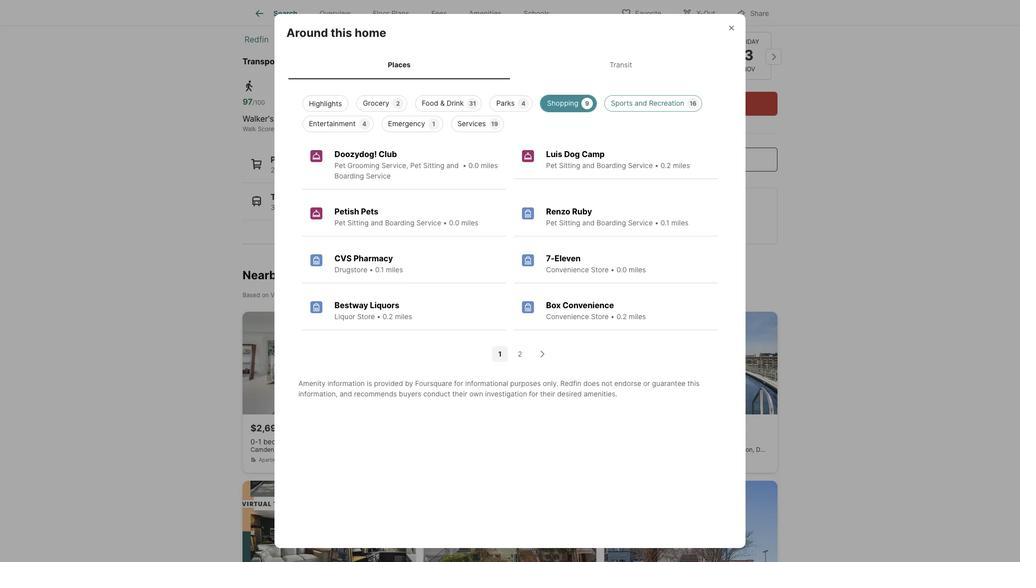 Task type: locate. For each thing, give the bounding box(es) containing it.
0 horizontal spatial places
[[271, 155, 297, 165]]

around inside dialog
[[287, 26, 328, 40]]

81 up very
[[432, 97, 441, 107]]

and down pets
[[371, 219, 383, 227]]

service down 96,
[[417, 219, 442, 227]]

2 81 from the left
[[432, 97, 441, 107]]

sitting inside luis dog camp pet sitting and boarding service • 0.2 miles
[[560, 161, 581, 170]]

miles
[[481, 161, 498, 170], [674, 161, 691, 170], [462, 219, 479, 227], [672, 219, 689, 227], [386, 266, 403, 274], [629, 266, 646, 274], [395, 312, 412, 321], [629, 312, 646, 321]]

0 vertical spatial 2
[[396, 100, 400, 107]]

store
[[591, 266, 609, 274], [357, 312, 375, 321], [591, 312, 609, 321]]

1 horizontal spatial 0.0
[[469, 161, 479, 170]]

1 horizontal spatial 81
[[432, 97, 441, 107]]

buyers
[[399, 390, 422, 398]]

1 vertical spatial dc
[[757, 446, 765, 454]]

2 81 /100 from the left
[[432, 97, 453, 107]]

wp-
[[554, 203, 568, 212]]

0.0 inside petish pets pet sitting and boarding service • 0.0 miles
[[449, 219, 460, 227]]

store up box convenience convenience store • 0.2 miles
[[591, 266, 609, 274]]

1 horizontal spatial 0.1
[[661, 219, 670, 227]]

0 vertical spatial convenience
[[547, 266, 589, 274]]

1 ® from the left
[[274, 125, 278, 133]]

® inside walker's paradise walk score ®
[[274, 125, 278, 133]]

dc
[[385, 34, 397, 44], [757, 446, 765, 454]]

0 vertical spatial 0.0
[[469, 161, 479, 170]]

0 horizontal spatial their
[[453, 390, 468, 398]]

pet down renzo
[[547, 219, 558, 227]]

score for very
[[445, 125, 461, 133]]

home
[[355, 26, 387, 40]]

score inside the excellent transit transit score ®
[[361, 125, 377, 133]]

pet for renzo ruby
[[547, 219, 558, 227]]

• inside luis dog camp pet sitting and boarding service • 0.2 miles
[[655, 161, 659, 170]]

tab list containing places
[[287, 51, 734, 79]]

tour inside 'self guided tour' option
[[718, 5, 730, 13]]

score down walker's
[[258, 125, 274, 133]]

1 vertical spatial tour
[[711, 99, 727, 109]]

1 horizontal spatial dc
[[757, 446, 765, 454]]

1 81 from the left
[[340, 97, 349, 107]]

2 vertical spatial transit
[[271, 192, 298, 202]]

store inside bestway liquors liquor store • 0.2 miles
[[357, 312, 375, 321]]

0.0 up h2,
[[469, 161, 479, 170]]

0 horizontal spatial transit
[[271, 192, 298, 202]]

3d walkthrough
[[614, 318, 672, 326]]

3 score from the left
[[445, 125, 461, 133]]

this down overview tab
[[331, 26, 352, 40]]

2 horizontal spatial score
[[445, 125, 461, 133]]

score right bike
[[445, 125, 461, 133]]

1 vertical spatial 4
[[363, 120, 367, 128]]

0 horizontal spatial 0.1
[[375, 266, 384, 274]]

4 down grocery
[[363, 120, 367, 128]]

0 vertical spatial 14
[[318, 4, 331, 18]]

1 horizontal spatial transit
[[340, 125, 359, 133]]

3 ® from the left
[[461, 125, 465, 133]]

friday
[[739, 38, 760, 46]]

places inside places tab
[[388, 61, 411, 69]]

purposes
[[511, 379, 541, 388]]

for down purposes
[[529, 390, 539, 398]]

transit down excellent
[[340, 125, 359, 133]]

tour inside schedule tour button
[[711, 99, 727, 109]]

2 horizontal spatial 14
[[344, 56, 353, 66]]

list box inside around this home dialog
[[295, 91, 726, 132]]

0 vertical spatial washington,
[[336, 34, 383, 44]]

1 left 2 button
[[499, 350, 502, 359]]

x-out button
[[674, 2, 724, 23]]

plans
[[392, 9, 410, 18]]

self guided tour option
[[622, 0, 778, 22]]

score for excellent
[[361, 125, 377, 133]]

service left send
[[629, 161, 653, 170]]

0.1
[[661, 219, 670, 227], [375, 266, 384, 274]]

send
[[672, 155, 691, 165]]

search
[[274, 9, 298, 18]]

score inside walker's paradise walk score ®
[[258, 125, 274, 133]]

and right sports
[[635, 99, 648, 107]]

2 inside places 2 groceries, 27 restaurants, 4 parks
[[271, 166, 275, 174]]

/100 up walker's
[[253, 99, 265, 106]]

2 horizontal spatial 2
[[518, 350, 523, 359]]

0 horizontal spatial washington,
[[336, 34, 383, 44]]

1 horizontal spatial /100
[[349, 99, 362, 106]]

boarding down 90,
[[385, 219, 415, 227]]

1 horizontal spatial score
[[361, 125, 377, 133]]

14
[[318, 4, 331, 18], [344, 56, 353, 66], [286, 292, 293, 299]]

view up 'columbia' 'link'
[[287, 4, 315, 18]]

1 horizontal spatial 1
[[433, 120, 436, 128]]

0 vertical spatial 0.1
[[661, 219, 670, 227]]

transit up the 305,
[[271, 192, 298, 202]]

around this home element
[[287, 14, 399, 40]]

box convenience convenience store • 0.2 miles
[[547, 301, 646, 321]]

pet inside petish pets pet sitting and boarding service • 0.0 miles
[[335, 219, 346, 227]]

transit for transit
[[610, 61, 633, 69]]

self
[[683, 5, 695, 13]]

score inside very bikeable bike score ®
[[445, 125, 461, 133]]

around
[[243, 4, 284, 18], [287, 26, 328, 40]]

pet down luis
[[547, 161, 558, 170]]

service down grooming
[[366, 172, 391, 180]]

pet inside renzo ruby pet sitting and boarding service • 0.1 miles
[[547, 219, 558, 227]]

floor plans
[[373, 9, 410, 18]]

20009
[[767, 446, 786, 454]]

1 horizontal spatial view
[[287, 4, 315, 18]]

petish
[[335, 207, 359, 217]]

0 vertical spatial around
[[243, 4, 284, 18]]

store down bestway
[[357, 312, 375, 321]]

® inside very bikeable bike score ®
[[461, 125, 465, 133]]

their left the "own"
[[453, 390, 468, 398]]

1 horizontal spatial ®
[[377, 125, 381, 133]]

0 horizontal spatial around
[[243, 4, 284, 18]]

2 horizontal spatial view
[[323, 56, 342, 66]]

1 score from the left
[[258, 125, 274, 133]]

eleven
[[555, 254, 581, 264]]

and inside doozydog! club pet grooming service, pet sitting and boarding service • 0.0 miles
[[447, 161, 459, 170]]

very
[[432, 114, 449, 124]]

around view 14
[[243, 4, 331, 18]]

0.2 inside bestway liquors liquor store • 0.2 miles
[[383, 312, 393, 321]]

1 horizontal spatial places
[[388, 61, 411, 69]]

® down transit
[[377, 125, 381, 133]]

0 horizontal spatial 0.2
[[383, 312, 393, 321]]

this inside amenity information is provided by foursquare for informational purposes only. redfin does not endorse or guarantee this information, and recommends buyers conduct their own investigation for their desired amenities.
[[688, 379, 700, 388]]

81 /100 up very
[[432, 97, 453, 107]]

14 up around this home
[[318, 4, 331, 18]]

0 horizontal spatial /100
[[253, 99, 265, 106]]

1 vertical spatial 0.0
[[449, 219, 460, 227]]

columbia link
[[285, 34, 320, 44]]

® for transit
[[377, 125, 381, 133]]

2
[[396, 100, 400, 107], [271, 166, 275, 174], [518, 350, 523, 359]]

• inside box convenience convenience store • 0.2 miles
[[611, 312, 615, 321]]

• left send
[[655, 161, 659, 170]]

2420
[[669, 446, 684, 454]]

1 vertical spatial washington,
[[720, 446, 755, 454]]

0 horizontal spatial 2
[[271, 166, 275, 174]]

0 horizontal spatial dc
[[385, 34, 397, 44]]

81 up excellent
[[340, 97, 349, 107]]

sitting
[[424, 161, 445, 170], [560, 161, 581, 170], [348, 219, 369, 227], [560, 219, 581, 227]]

0 horizontal spatial view
[[271, 292, 285, 299]]

pet down the 'petish'
[[335, 219, 346, 227]]

0 vertical spatial tour
[[718, 5, 730, 13]]

miles inside bestway liquors liquor store • 0.2 miles
[[395, 312, 412, 321]]

pet right service,
[[411, 161, 422, 170]]

self guided tour
[[683, 5, 730, 13]]

1 vertical spatial this
[[688, 379, 700, 388]]

2 score from the left
[[361, 125, 377, 133]]

1 horizontal spatial 2
[[396, 100, 400, 107]]

1 vertical spatial places
[[271, 155, 297, 165]]

their down only.
[[541, 390, 556, 398]]

1 horizontal spatial redfin
[[561, 379, 582, 388]]

2 right 1 button
[[518, 350, 523, 359]]

1 vertical spatial 2
[[271, 166, 275, 174]]

convenience up 3d
[[563, 301, 614, 310]]

0 horizontal spatial 14
[[286, 292, 293, 299]]

their
[[453, 390, 468, 398], [541, 390, 556, 398]]

0 vertical spatial 1
[[433, 120, 436, 128]]

2 horizontal spatial 1
[[499, 350, 502, 359]]

sitting down dog
[[560, 161, 581, 170]]

2 vertical spatial 14
[[286, 292, 293, 299]]

pets
[[361, 207, 379, 217]]

tab list
[[243, 0, 569, 25], [287, 51, 734, 79]]

2 vertical spatial 0.0
[[617, 266, 627, 274]]

and up transit 305, 325, 42, 43, 52, 54, 59, 63, 64, 90, 92, 96, d32, green, h2, h4, h8, s2, s9, w47, wp-am, yellow
[[447, 161, 459, 170]]

store inside box convenience convenience store • 0.2 miles
[[591, 312, 609, 321]]

• down d32,
[[444, 219, 447, 227]]

2 vertical spatial convenience
[[547, 312, 589, 321]]

redfin up transportation
[[245, 34, 269, 44]]

1 vertical spatial tab list
[[287, 51, 734, 79]]

7-eleven convenience store • 0.0 miles
[[547, 254, 646, 274]]

• down 'liquors'
[[377, 312, 381, 321]]

this right guarantee on the bottom of page
[[688, 379, 700, 388]]

1 horizontal spatial for
[[529, 390, 539, 398]]

miles inside 7-eleven convenience store • 0.0 miles
[[629, 266, 646, 274]]

2 horizontal spatial transit
[[610, 61, 633, 69]]

view right near
[[323, 56, 342, 66]]

provided
[[374, 379, 403, 388]]

1 vertical spatial 0.1
[[375, 266, 384, 274]]

places for places
[[388, 61, 411, 69]]

® inside the excellent transit transit score ®
[[377, 125, 381, 133]]

4 left parks
[[363, 166, 368, 174]]

2 their from the left
[[541, 390, 556, 398]]

around this home
[[287, 26, 387, 40]]

tab list containing search
[[243, 0, 569, 25]]

s9,
[[523, 203, 534, 212]]

store inside 7-eleven convenience store • 0.0 miles
[[591, 266, 609, 274]]

1 down food
[[433, 120, 436, 128]]

/100 right food
[[441, 99, 453, 106]]

90,
[[392, 203, 402, 212]]

0 horizontal spatial ®
[[274, 125, 278, 133]]

transit
[[376, 114, 400, 124]]

places tab
[[289, 53, 510, 77]]

boarding inside luis dog camp pet sitting and boarding service • 0.2 miles
[[597, 161, 627, 170]]

service
[[629, 161, 653, 170], [366, 172, 391, 180], [417, 219, 442, 227], [629, 219, 653, 227]]

places up groceries,
[[271, 155, 297, 165]]

doozydog! club pet grooming service, pet sitting and boarding service • 0.0 miles
[[335, 149, 498, 180]]

list box
[[295, 91, 726, 132]]

boarding down grooming
[[335, 172, 364, 180]]

0 horizontal spatial this
[[331, 26, 352, 40]]

2 left groceries,
[[271, 166, 275, 174]]

• inside doozydog! club pet grooming service, pet sitting and boarding service • 0.0 miles
[[463, 161, 467, 170]]

for right foursquare
[[455, 379, 464, 388]]

this
[[331, 26, 352, 40], [688, 379, 700, 388]]

1 81 /100 from the left
[[340, 97, 362, 107]]

list box containing grocery
[[295, 91, 726, 132]]

service left 979-
[[629, 219, 653, 227]]

photo of 1441 euclid st nw #306, washington, dc 20009 image
[[243, 481, 416, 563]]

0.1 inside cvs pharmacy drugstore • 0.1 miles
[[375, 266, 384, 274]]

1 vertical spatial transit
[[340, 125, 359, 133]]

by
[[405, 379, 413, 388]]

0.2 inside box convenience convenience store • 0.2 miles
[[617, 312, 627, 321]]

boarding
[[597, 161, 627, 170], [335, 172, 364, 180], [385, 219, 415, 227], [597, 219, 627, 227]]

redfin up desired
[[561, 379, 582, 388]]

/100
[[253, 99, 265, 106], [349, 99, 362, 106], [441, 99, 453, 106]]

1 horizontal spatial around
[[287, 26, 328, 40]]

nearby
[[243, 269, 283, 283]]

0 horizontal spatial 1
[[258, 438, 262, 446]]

transit up sports
[[610, 61, 633, 69]]

2 vertical spatial 2
[[518, 350, 523, 359]]

0.0 inside 7-eleven convenience store • 0.0 miles
[[617, 266, 627, 274]]

1 horizontal spatial 0.2
[[617, 312, 627, 321]]

6:00
[[714, 225, 731, 235]]

endorse
[[615, 379, 642, 388]]

2 /100 from the left
[[349, 99, 362, 106]]

1 vertical spatial around
[[287, 26, 328, 40]]

tour right "out"
[[718, 5, 730, 13]]

(202) 979-1108 open today: 9:00 am-6:00 pm
[[630, 211, 746, 235]]

convenience down eleven
[[547, 266, 589, 274]]

amenities
[[469, 9, 502, 18]]

0.1 down pharmacy
[[375, 266, 384, 274]]

tour right 16
[[711, 99, 727, 109]]

miles inside renzo ruby pet sitting and boarding service • 0.1 miles
[[672, 219, 689, 227]]

next image
[[766, 49, 782, 65]]

am,
[[568, 203, 581, 212]]

1 horizontal spatial 81 /100
[[432, 97, 453, 107]]

14 down the 'nearby rentals'
[[286, 292, 293, 299]]

4 right parks
[[522, 100, 526, 107]]

1 left beds
[[258, 438, 262, 446]]

3 /100 from the left
[[441, 99, 453, 106]]

pet for petish pets
[[335, 219, 346, 227]]

transit inside transit 305, 325, 42, 43, 52, 54, 59, 63, 64, 90, 92, 96, d32, green, h2, h4, h8, s2, s9, w47, wp-am, yellow
[[271, 192, 298, 202]]

/100 up excellent
[[349, 99, 362, 106]]

• up box convenience convenience store • 0.2 miles
[[611, 266, 615, 274]]

2 vertical spatial 4
[[363, 166, 368, 174]]

and down the camp
[[583, 161, 595, 170]]

2 horizontal spatial /100
[[441, 99, 453, 106]]

• inside petish pets pet sitting and boarding service • 0.0 miles
[[444, 219, 447, 227]]

excellent
[[340, 114, 374, 124]]

x-out
[[697, 9, 716, 17]]

0 horizontal spatial 81 /100
[[340, 97, 362, 107]]

around up near
[[287, 26, 328, 40]]

and
[[635, 99, 648, 107], [447, 161, 459, 170], [583, 161, 595, 170], [371, 219, 383, 227], [583, 219, 595, 227], [340, 390, 352, 398]]

0 vertical spatial places
[[388, 61, 411, 69]]

1 vertical spatial convenience
[[563, 301, 614, 310]]

0 vertical spatial this
[[331, 26, 352, 40]]

pet down doozydog!
[[335, 161, 346, 170]]

•
[[463, 161, 467, 170], [655, 161, 659, 170], [444, 219, 447, 227], [655, 219, 659, 227], [370, 266, 374, 274], [611, 266, 615, 274], [377, 312, 381, 321], [611, 312, 615, 321]]

0 horizontal spatial for
[[455, 379, 464, 388]]

transit tab
[[510, 53, 732, 77]]

81 /100 for excellent
[[340, 97, 362, 107]]

score down excellent
[[361, 125, 377, 133]]

0 horizontal spatial 81
[[340, 97, 349, 107]]

transit inside 'tab'
[[610, 61, 633, 69]]

service inside renzo ruby pet sitting and boarding service • 0.1 miles
[[629, 219, 653, 227]]

1 horizontal spatial their
[[541, 390, 556, 398]]

sports
[[611, 99, 633, 107]]

and inside petish pets pet sitting and boarding service • 0.0 miles
[[371, 219, 383, 227]]

0 horizontal spatial 0.0
[[449, 219, 460, 227]]

around up "redfin" link
[[243, 4, 284, 18]]

boarding down yellow on the right top of the page
[[597, 219, 627, 227]]

0.1 left 1108
[[661, 219, 670, 227]]

1 /100 from the left
[[253, 99, 265, 106]]

14 down washington, dc
[[344, 56, 353, 66]]

81 for excellent
[[340, 97, 349, 107]]

bike
[[432, 125, 443, 133]]

guarantee
[[653, 379, 686, 388]]

• right (202) in the top of the page
[[655, 219, 659, 227]]

transit for transit 305, 325, 42, 43, 52, 54, 59, 63, 64, 90, 92, 96, d32, green, h2, h4, h8, s2, s9, w47, wp-am, yellow
[[271, 192, 298, 202]]

0 vertical spatial tab list
[[243, 0, 569, 25]]

0 vertical spatial dc
[[385, 34, 397, 44]]

• down pharmacy
[[370, 266, 374, 274]]

places down washington, dc
[[388, 61, 411, 69]]

9:00
[[679, 225, 696, 235]]

photo of 2420 14th st nw, washington, dc 20009 image
[[605, 312, 778, 415]]

59,
[[354, 203, 365, 212]]

dc down floor plans 'tab'
[[385, 34, 397, 44]]

0.0 up box convenience convenience store • 0.2 miles
[[617, 266, 627, 274]]

2 ® from the left
[[377, 125, 381, 133]]

1 vertical spatial redfin
[[561, 379, 582, 388]]

overview tab
[[309, 1, 362, 25]]

2 horizontal spatial 0.2
[[661, 161, 672, 170]]

redfin inside amenity information is provided by foursquare for informational purposes only. redfin does not endorse or guarantee this information, and recommends buyers conduct their own investigation for their desired amenities.
[[561, 379, 582, 388]]

convenience down the box
[[547, 312, 589, 321]]

boarding inside doozydog! club pet grooming service, pet sitting and boarding service • 0.0 miles
[[335, 172, 364, 180]]

conduct
[[424, 390, 451, 398]]

2 horizontal spatial 0.0
[[617, 266, 627, 274]]

0-
[[251, 438, 258, 446]]

and down information
[[340, 390, 352, 398]]

boarding down the camp
[[597, 161, 627, 170]]

0 vertical spatial 4
[[522, 100, 526, 107]]

0.0
[[469, 161, 479, 170], [449, 219, 460, 227], [617, 266, 627, 274]]

1 vertical spatial 1
[[499, 350, 502, 359]]

places inside places 2 groceries, 27 restaurants, 4 parks
[[271, 155, 297, 165]]

open
[[630, 225, 651, 235]]

2 vertical spatial 1
[[258, 438, 262, 446]]

81 /100 up excellent
[[340, 97, 362, 107]]

• up green,
[[463, 161, 467, 170]]

0 horizontal spatial score
[[258, 125, 274, 133]]

sitting down bike
[[424, 161, 445, 170]]

2 horizontal spatial ®
[[461, 125, 465, 133]]

4 for entertainment
[[363, 120, 367, 128]]

dc left 20009
[[757, 446, 765, 454]]

miles inside luis dog camp pet sitting and boarding service • 0.2 miles
[[674, 161, 691, 170]]

• left walkthrough
[[611, 312, 615, 321]]

0 horizontal spatial redfin
[[245, 34, 269, 44]]

parks
[[497, 99, 515, 107]]

0.0 down green,
[[449, 219, 460, 227]]

bestway
[[335, 301, 368, 310]]

information
[[328, 379, 365, 388]]

boarding inside petish pets pet sitting and boarding service • 0.0 miles
[[385, 219, 415, 227]]

sitting down renzo
[[560, 219, 581, 227]]

transit
[[610, 61, 633, 69], [340, 125, 359, 133], [271, 192, 298, 202]]

0.2 for box convenience
[[617, 312, 627, 321]]

view right the on
[[271, 292, 285, 299]]

0 vertical spatial transit
[[610, 61, 633, 69]]

washington
[[309, 292, 342, 299]]

camp
[[582, 149, 605, 159]]

2 vertical spatial view
[[271, 292, 285, 299]]

parks
[[370, 166, 388, 174]]

x-
[[697, 9, 704, 17]]

and down ruby
[[583, 219, 595, 227]]

sitting down 59,
[[348, 219, 369, 227]]

1 horizontal spatial this
[[688, 379, 700, 388]]

store left 3d
[[591, 312, 609, 321]]

® down the paradise at the top left of page
[[274, 125, 278, 133]]

does
[[584, 379, 600, 388]]

0.0 inside doozydog! club pet grooming service, pet sitting and boarding service • 0.0 miles
[[469, 161, 479, 170]]

325,
[[288, 203, 302, 212]]

green,
[[447, 203, 469, 212]]

store for eleven
[[591, 266, 609, 274]]

1 vertical spatial view
[[323, 56, 342, 66]]

photo of 2112 new hampshire ave nw, washington, dc 20009 image
[[424, 312, 597, 415]]

1 vertical spatial 14
[[344, 56, 353, 66]]

drink
[[447, 99, 464, 107]]

schools tab
[[513, 1, 561, 25]]

® down bikeable
[[461, 125, 465, 133]]

14 for based on view 14
[[286, 292, 293, 299]]

convenience inside 7-eleven convenience store • 0.0 miles
[[547, 266, 589, 274]]

washington, dc
[[336, 34, 397, 44]]

0 vertical spatial redfin
[[245, 34, 269, 44]]

2 up transit
[[396, 100, 400, 107]]



Task type: describe. For each thing, give the bounding box(es) containing it.
club
[[379, 149, 397, 159]]

restaurants,
[[322, 166, 361, 174]]

send message
[[672, 155, 728, 165]]

1 horizontal spatial 14
[[318, 4, 331, 18]]

sports and recreation
[[611, 99, 685, 107]]

sitting inside renzo ruby pet sitting and boarding service • 0.1 miles
[[560, 219, 581, 227]]

nw,
[[707, 446, 718, 454]]

(202) 979-1108 link
[[630, 211, 692, 221]]

rentals
[[286, 269, 325, 283]]

1108
[[673, 211, 692, 221]]

own
[[470, 390, 484, 398]]

columbia
[[285, 34, 320, 44]]

31
[[469, 100, 476, 107]]

305,
[[271, 203, 286, 212]]

and inside renzo ruby pet sitting and boarding service • 0.1 miles
[[583, 219, 595, 227]]

photo of 1310 belmont st nw #1, washington, dc 20009 image
[[424, 481, 597, 563]]

pharmacy
[[354, 254, 393, 264]]

share
[[751, 9, 770, 17]]

only.
[[543, 379, 559, 388]]

transit inside the excellent transit transit score ®
[[340, 125, 359, 133]]

self guided tour list box
[[622, 0, 778, 22]]

excellent transit transit score ®
[[340, 114, 400, 133]]

apartment
[[259, 457, 284, 463]]

service,
[[382, 161, 409, 170]]

groceries,
[[277, 166, 310, 174]]

0 vertical spatial view
[[287, 4, 315, 18]]

st
[[699, 446, 705, 454]]

entertainment
[[309, 119, 356, 128]]

am-
[[698, 225, 714, 235]]

• inside bestway liquors liquor store • 0.2 miles
[[377, 312, 381, 321]]

• inside 7-eleven convenience store • 0.0 miles
[[611, 266, 615, 274]]

1 their from the left
[[453, 390, 468, 398]]

view for on
[[271, 292, 285, 299]]

food
[[422, 99, 439, 107]]

is
[[367, 379, 372, 388]]

0.1 inside renzo ruby pet sitting and boarding service • 0.1 miles
[[661, 219, 670, 227]]

97 /100
[[243, 97, 265, 107]]

drugstore
[[335, 266, 368, 274]]

store for convenience
[[591, 312, 609, 321]]

43,
[[317, 203, 328, 212]]

luis dog camp pet sitting and boarding service • 0.2 miles
[[547, 149, 691, 170]]

convenience for eleven
[[547, 266, 589, 274]]

miles inside box convenience convenience store • 0.2 miles
[[629, 312, 646, 321]]

81 for very
[[432, 97, 441, 107]]

boarding inside renzo ruby pet sitting and boarding service • 0.1 miles
[[597, 219, 627, 227]]

redfin link
[[245, 34, 269, 44]]

2 inside button
[[518, 350, 523, 359]]

search link
[[254, 7, 298, 19]]

photo of 2101 16th st nw, washington, dc 20009 image
[[243, 312, 416, 415]]

service inside doozydog! club pet grooming service, pet sitting and boarding service • 0.0 miles
[[366, 172, 391, 180]]

recreation
[[650, 99, 685, 107]]

transportation near view 14
[[243, 56, 353, 66]]

miles inside doozydog! club pet grooming service, pet sitting and boarding service • 0.0 miles
[[481, 161, 498, 170]]

information,
[[299, 390, 338, 398]]

camden
[[251, 446, 274, 454]]

1 vertical spatial for
[[529, 390, 539, 398]]

food & drink
[[422, 99, 464, 107]]

h8,
[[497, 203, 509, 212]]

schedule tour
[[673, 99, 727, 109]]

w47,
[[536, 203, 552, 212]]

liquor
[[335, 312, 355, 321]]

1 inside 1 button
[[499, 350, 502, 359]]

amenities.
[[584, 390, 618, 398]]

bikeable
[[451, 114, 483, 124]]

based on view 14
[[243, 292, 293, 299]]

luis
[[547, 149, 563, 159]]

doozydog!
[[335, 149, 377, 159]]

| 2420 14th st nw, washington, dc 20009
[[665, 446, 786, 454]]

investigation
[[485, 390, 527, 398]]

tab list inside around this home dialog
[[287, 51, 734, 79]]

renzo
[[547, 207, 571, 217]]

places for places 2 groceries, 27 restaurants, 4 parks
[[271, 155, 297, 165]]

service inside petish pets pet sitting and boarding service • 0.0 miles
[[417, 219, 442, 227]]

floor plans tab
[[362, 1, 421, 25]]

score for walker's
[[258, 125, 274, 133]]

around this home dialog
[[275, 14, 746, 549]]

/100 for excellent
[[349, 99, 362, 106]]

14th
[[685, 446, 698, 454]]

schools
[[524, 9, 550, 18]]

box
[[547, 301, 561, 310]]

sitting inside doozydog! club pet grooming service, pet sitting and boarding service • 0.0 miles
[[424, 161, 445, 170]]

pet for doozydog! club
[[335, 161, 346, 170]]

9
[[586, 100, 590, 107]]

3d
[[614, 318, 622, 326]]

amenities tab
[[458, 1, 513, 25]]

view for near
[[323, 56, 342, 66]]

0.2 inside luis dog camp pet sitting and boarding service • 0.2 miles
[[661, 161, 672, 170]]

yellow
[[583, 203, 604, 212]]

dog
[[565, 149, 580, 159]]

h4,
[[484, 203, 495, 212]]

walker's paradise walk score ®
[[243, 114, 309, 133]]

0.2 for bestway liquors
[[383, 312, 393, 321]]

pm
[[734, 225, 746, 235]]

• inside renzo ruby pet sitting and boarding service • 0.1 miles
[[655, 219, 659, 227]]

pet inside luis dog camp pet sitting and boarding service • 0.2 miles
[[547, 161, 558, 170]]

and inside list box
[[635, 99, 648, 107]]

® for paradise
[[274, 125, 278, 133]]

bestway liquors liquor store • 0.2 miles
[[335, 301, 412, 321]]

paradise
[[276, 114, 309, 124]]

d32,
[[429, 203, 445, 212]]

1 inside list box
[[433, 120, 436, 128]]

4 inside places 2 groceries, 27 restaurants, 4 parks
[[363, 166, 368, 174]]

shopping
[[548, 99, 579, 107]]

convenience for convenience
[[547, 312, 589, 321]]

liquors
[[370, 301, 400, 310]]

1 button
[[492, 346, 508, 362]]

photo of 1340 fairmont st nw #23, washington, dc 20009 image
[[605, 481, 778, 563]]

97
[[243, 97, 253, 107]]

store for liquors
[[357, 312, 375, 321]]

&
[[441, 99, 445, 107]]

2 button
[[512, 346, 528, 362]]

and inside luis dog camp pet sitting and boarding service • 0.2 miles
[[583, 161, 595, 170]]

around for around this home
[[287, 26, 328, 40]]

foursquare
[[415, 379, 453, 388]]

81 /100 for very
[[432, 97, 453, 107]]

• inside cvs pharmacy drugstore • 0.1 miles
[[370, 266, 374, 274]]

42,
[[304, 203, 315, 212]]

petish pets pet sitting and boarding service • 0.0 miles
[[335, 207, 479, 227]]

and inside amenity information is provided by foursquare for informational purposes only. redfin does not endorse or guarantee this information, and recommends buyers conduct their own investigation for their desired amenities.
[[340, 390, 352, 398]]

service inside luis dog camp pet sitting and boarding service • 0.2 miles
[[629, 161, 653, 170]]

roosevelt
[[276, 446, 304, 454]]

1 inside $2,699+ 0-1 beds camden roosevelt
[[258, 438, 262, 446]]

/100 inside 97 /100
[[253, 99, 265, 106]]

emergency
[[388, 119, 425, 128]]

979-
[[654, 211, 673, 221]]

washington, dc link
[[336, 34, 397, 44]]

® for bikeable
[[461, 125, 465, 133]]

nearby rentals
[[243, 269, 325, 283]]

2 inside list box
[[396, 100, 400, 107]]

around for around view 14
[[243, 4, 284, 18]]

amenity
[[299, 379, 326, 388]]

0 vertical spatial for
[[455, 379, 464, 388]]

walker's
[[243, 114, 274, 124]]

63,
[[367, 203, 377, 212]]

message
[[693, 155, 728, 165]]

1 horizontal spatial washington,
[[720, 446, 755, 454]]

sitting inside petish pets pet sitting and boarding service • 0.0 miles
[[348, 219, 369, 227]]

grooming
[[348, 161, 380, 170]]

4 for parks
[[522, 100, 526, 107]]

near
[[303, 56, 321, 66]]

miles inside petish pets pet sitting and boarding service • 0.0 miles
[[462, 219, 479, 227]]

miles inside cvs pharmacy drugstore • 0.1 miles
[[386, 266, 403, 274]]

schedule tour button
[[622, 92, 778, 116]]

14 for transportation near view 14
[[344, 56, 353, 66]]

(202)
[[630, 211, 652, 221]]

fees tab
[[421, 1, 458, 25]]

/100 for very
[[441, 99, 453, 106]]



Task type: vqa. For each thing, say whether or not it's contained in the screenshot.
2nd Types from the bottom of the list box containing All Home Types
no



